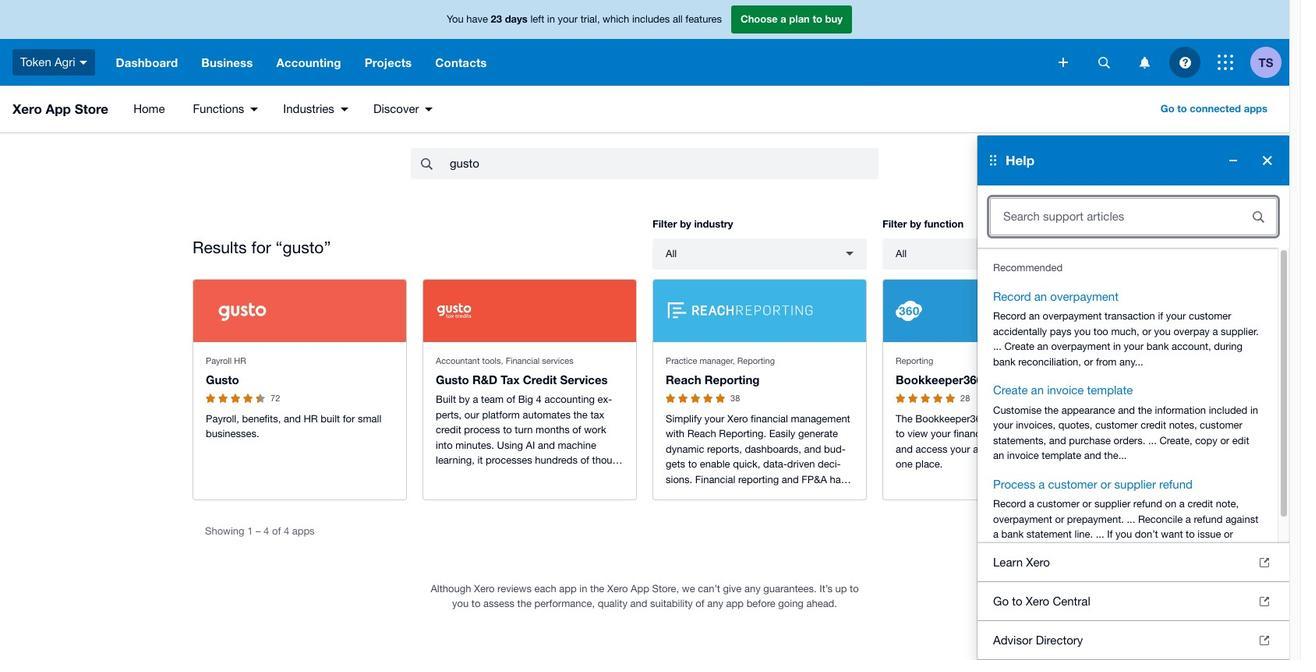 Task type: vqa. For each thing, say whether or not it's contained in the screenshot.
PAYROLL HR, TIME TRACKING TIMECLOUD
no



Task type: describe. For each thing, give the bounding box(es) containing it.
1 vertical spatial app
[[726, 598, 744, 610]]

notes,
[[1169, 420, 1197, 431]]

on
[[1165, 498, 1177, 510]]

so
[[719, 489, 730, 501]]

customer up the orders.
[[1096, 420, 1138, 431]]

thou
[[592, 455, 617, 466]]

to inside simplify your xero financial management with reach reporting. easily generate dynamic reports, dashboards, and bud gets to enable quick, data-driven deci sions.   financial reporting and fp&a have never been so powerful, yet simple.
[[688, 459, 697, 470]]

customer inside record an overpayment record an overpayment transaction if your customer accidentally pays you too much, or you overpay a supplier. ... create an overpayment in your bank account, during bank reconciliation, or from any...
[[1189, 310, 1232, 322]]

ts
[[1259, 55, 1274, 69]]

you can click and drag the help menu image
[[990, 156, 997, 166]]

don't
[[1135, 529, 1159, 540]]

choose
[[741, 13, 778, 25]]

or right much,
[[1143, 326, 1152, 337]]

learn xero
[[993, 556, 1050, 569]]

account,
[[1172, 341, 1212, 352]]

months
[[536, 424, 570, 436]]

receive
[[993, 544, 1026, 556]]

gets
[[666, 443, 846, 470]]

xero inside simplify your xero financial management with reach reporting. easily generate dynamic reports, dashboards, and bud gets to enable quick, data-driven deci sions.   financial reporting and fp&a have never been so powerful, yet simple.
[[728, 413, 748, 425]]

... left if
[[1096, 529, 1105, 540]]

and up the yet
[[782, 474, 799, 485]]

business
[[201, 55, 253, 69]]

fp&a
[[802, 474, 827, 485]]

the up the orders.
[[1138, 404, 1153, 416]]

appearance
[[1062, 404, 1116, 416]]

transaction
[[1105, 310, 1156, 322]]

or down the...
[[1101, 478, 1112, 491]]

1 horizontal spatial apps
[[1244, 102, 1268, 115]]

overpayment up "too"
[[1051, 290, 1119, 303]]

your inside create an invoice template customise the appearance and the information included in your invoices, quotes, customer credit notes, customer statements, and purchase orders. ... create, copy or edit an invoice template and the...
[[993, 420, 1013, 431]]

your up any...
[[1124, 341, 1144, 352]]

buy
[[825, 13, 843, 25]]

up
[[836, 583, 847, 595]]

and down generate
[[804, 443, 821, 455]]

functions
[[193, 102, 244, 115]]

a...
[[1110, 544, 1124, 556]]

ahead.
[[807, 598, 837, 610]]

from
[[1096, 356, 1117, 368]]

an up "accidentally"
[[1029, 310, 1040, 322]]

0 vertical spatial for
[[251, 238, 271, 257]]

xero left central
[[1026, 595, 1050, 608]]

to inside process a customer or supplier refund record a customer or supplier refund on a credit note, overpayment or prepayment. ... reconcile a refund against a bank statement line. ... if you don't want to issue or receive a refund, you can a...
[[1186, 529, 1195, 540]]

track
[[997, 428, 1020, 440]]

external link opens in new tab image for go to xero central
[[1260, 597, 1270, 606]]

0 vertical spatial invoice
[[1047, 384, 1084, 397]]

create,
[[1160, 435, 1193, 446]]

dashboards,
[[745, 443, 802, 455]]

during
[[1214, 341, 1243, 352]]

benefits,
[[242, 413, 281, 425]]

of down the learning,
[[466, 470, 475, 482]]

you right if
[[1116, 529, 1132, 540]]

all button for filter by industry
[[653, 238, 867, 269]]

2 vertical spatial refund
[[1194, 514, 1223, 525]]

to up advisor on the right of the page
[[1012, 595, 1023, 608]]

simplify your xero financial management with reach reporting. easily generate dynamic reports, dashboards, and bud gets to enable quick, data-driven deci sions.   financial reporting and fp&a have never been so powerful, yet simple.
[[666, 413, 852, 501]]

a inside record an overpayment record an overpayment transaction if your customer accidentally pays you too much, or you overpay a supplier. ... create an overpayment in your bank account, during bank reconciliation, or from any...
[[1213, 326, 1218, 337]]

1 vertical spatial bank
[[993, 356, 1016, 368]]

trial,
[[581, 13, 600, 25]]

filter by industry
[[653, 218, 733, 230]]

help banner
[[0, 0, 1290, 661]]

never
[[666, 489, 691, 501]]

issue
[[1198, 529, 1221, 540]]

0 vertical spatial refund
[[1160, 478, 1193, 491]]

payroll hr gusto
[[206, 356, 246, 387]]

goals,
[[1046, 428, 1073, 440]]

0 horizontal spatial tax
[[568, 470, 581, 482]]

reach reporting app logo image
[[666, 300, 815, 321]]

results for "gusto"
[[193, 238, 331, 257]]

create inside record an overpayment record an overpayment transaction if your customer accidentally pays you too much, or you overpay a supplier. ... create an overpayment in your bank account, during bank reconciliation, or from any...
[[1005, 341, 1035, 352]]

... inside create an invoice template customise the appearance and the information included in your invoices, quotes, customer credit notes, customer statements, and purchase orders. ... create, copy or edit an invoice template and the...
[[1149, 435, 1157, 446]]

of down machine
[[581, 455, 590, 466]]

a down process
[[1029, 498, 1035, 510]]

external link opens in new tab image
[[1260, 636, 1270, 645]]

0 vertical spatial any
[[745, 583, 761, 595]]

customer down included
[[1200, 420, 1243, 431]]

if
[[1107, 529, 1113, 540]]

assess
[[484, 598, 515, 610]]

reporting up 38
[[705, 373, 760, 387]]

performance,
[[535, 598, 595, 610]]

gusto logo image image
[[206, 298, 279, 324]]

reporting bookkeeper360 app
[[896, 356, 1009, 387]]

a right on
[[1180, 498, 1185, 510]]

accounting inside accountant tools, financial services gusto r&d tax credit services built by a team of big 4 accounting ex perts, our platform automates the tax credit process to turn months of work into minutes. using ai and machine learning, it processes hundreds of thou sands of transactions to find tax credits.
[[545, 394, 595, 406]]

customer up prepayment.
[[1049, 478, 1098, 491]]

work
[[584, 424, 606, 436]]

with
[[666, 428, 685, 440]]

record an overpayment link
[[993, 288, 1119, 306]]

contacts
[[435, 55, 487, 69]]

directory
[[1036, 634, 1083, 647]]

xero down statement
[[1026, 556, 1050, 569]]

hr inside payroll, benefits, and hr built for small businesses.
[[304, 413, 318, 425]]

0 vertical spatial bank
[[1147, 341, 1169, 352]]

ts button
[[1251, 39, 1290, 86]]

0 horizontal spatial svg image
[[1098, 57, 1110, 68]]

is
[[1012, 413, 1019, 425]]

simplify
[[666, 413, 702, 425]]

your down finances,
[[951, 443, 971, 455]]

for inside payroll, benefits, and hr built for small businesses.
[[343, 413, 355, 425]]

or left from
[[1084, 356, 1094, 368]]

accidentally
[[993, 326, 1047, 337]]

and inside accountant tools, financial services gusto r&d tax credit services built by a team of big 4 accounting ex perts, our platform automates the tax credit process to turn months of work into minutes. using ai and machine learning, it processes hundreds of thou sands of transactions to find tax credits.
[[538, 439, 555, 451]]

of inside although xero reviews each app in the xero app store, we can't give any guarantees. it's up to you to assess the performance, quality and suitability of any app before going ahead.
[[696, 598, 705, 610]]

to left assess
[[472, 598, 481, 610]]

record inside process a customer or supplier refund record a customer or supplier refund on a credit note, overpayment or prepayment. ... reconcile a refund against a bank statement line. ... if you don't want to issue or receive a refund, you can a...
[[993, 498, 1026, 510]]

before
[[747, 598, 776, 610]]

or up statement
[[1055, 514, 1065, 525]]

0 vertical spatial tax
[[591, 409, 605, 421]]

of left big
[[507, 394, 516, 406]]

1 horizontal spatial svg image
[[1218, 55, 1234, 70]]

customer up statement
[[1037, 498, 1080, 510]]

process a customer or supplier refund link
[[993, 476, 1193, 494]]

in inside you have 23 days left in your trial, which includes all features
[[547, 13, 555, 25]]

app left store
[[46, 101, 71, 117]]

reporting.
[[719, 428, 767, 440]]

of right –
[[272, 525, 281, 537]]

function
[[924, 218, 964, 230]]

credit inside accountant tools, financial services gusto r&d tax credit services built by a team of big 4 accounting ex perts, our platform automates the tax credit process to turn months of work into minutes. using ai and machine learning, it processes hundreds of thou sands of transactions to find tax credits.
[[436, 424, 461, 436]]

4 inside accountant tools, financial services gusto r&d tax credit services built by a team of big 4 accounting ex perts, our platform automates the tax credit process to turn months of work into minutes. using ai and machine learning, it processes hundreds of thou sands of transactions to find tax credits.
[[536, 394, 542, 406]]

discover button
[[361, 86, 446, 133]]

overpayment inside process a customer or supplier refund record a customer or supplier refund on a credit note, overpayment or prepayment. ... reconcile a refund against a bank statement line. ... if you don't want to issue or receive a refund, you can a...
[[993, 514, 1053, 525]]

the down reviews
[[517, 598, 532, 610]]

services
[[542, 356, 574, 365]]

and inside although xero reviews each app in the xero app store, we can't give any guarantees. it's up to you to assess the performance, quality and suitability of any app before going ahead.
[[631, 598, 648, 610]]

copy
[[1196, 435, 1218, 446]]

go for go to xero central
[[993, 595, 1009, 608]]

invoices,
[[1016, 420, 1056, 431]]

too
[[1094, 326, 1109, 337]]

accounting
[[276, 55, 341, 69]]

1 vertical spatial refund
[[1134, 498, 1163, 510]]

built
[[436, 394, 456, 406]]

tax
[[501, 373, 520, 387]]

process
[[464, 424, 500, 436]]

all button for filter by function
[[883, 238, 1097, 269]]

or right issue
[[1224, 529, 1233, 540]]

xero up quality
[[607, 583, 628, 595]]

gusto tax credits app logo image
[[436, 298, 473, 324]]

to left find
[[536, 470, 545, 482]]

token agri
[[20, 55, 75, 68]]

a left plan at the top right
[[781, 13, 787, 25]]

0 vertical spatial supplier
[[1115, 478, 1156, 491]]

an down recommended
[[1035, 290, 1047, 303]]

credit
[[523, 373, 557, 387]]

note,
[[1216, 498, 1239, 510]]

the left way
[[1045, 404, 1059, 416]]

a left refund,
[[1029, 544, 1034, 556]]

dashboard
[[116, 55, 178, 69]]

gusto inside accountant tools, financial services gusto r&d tax credit services built by a team of big 4 accounting ex perts, our platform automates the tax credit process to turn months of work into minutes. using ai and machine learning, it processes hundreds of thou sands of transactions to find tax credits.
[[436, 373, 469, 387]]

we
[[682, 583, 695, 595]]

in inside the bookkeeper360 app is the best way to view your finances, track your goals, and access your accounting experts all in one place.
[[1076, 443, 1084, 455]]

bud
[[824, 443, 846, 455]]

all for filter by function
[[896, 248, 907, 259]]

your inside you have 23 days left in your trial, which includes all features
[[558, 13, 578, 25]]

turn
[[515, 424, 533, 436]]

app inside although xero reviews each app in the xero app store, we can't give any guarantees. it's up to you to assess the performance, quality and suitability of any app before going ahead.
[[631, 583, 650, 595]]

overpay
[[1174, 326, 1210, 337]]

guarantees.
[[764, 583, 817, 595]]

token agri button
[[0, 39, 104, 86]]

0 horizontal spatial any
[[708, 598, 724, 610]]

and down quotes,
[[1049, 435, 1067, 446]]

to left "buy"
[[813, 13, 823, 25]]

and inside payroll, benefits, and hr built for small businesses.
[[284, 413, 301, 425]]

payroll,
[[206, 413, 239, 425]]

learn
[[993, 556, 1023, 569]]

advisor directory
[[993, 634, 1083, 647]]

2 record from the top
[[993, 310, 1026, 322]]

businesses.
[[206, 428, 259, 440]]

projects
[[365, 55, 412, 69]]

have inside simplify your xero financial management with reach reporting. easily generate dynamic reports, dashboards, and bud gets to enable quick, data-driven deci sions.   financial reporting and fp&a have never been so powerful, yet simple.
[[830, 474, 852, 485]]

close help menu image
[[1252, 145, 1284, 176]]

to inside the bookkeeper360 app is the best way to view your finances, track your goals, and access your accounting experts all in one place.
[[896, 428, 905, 440]]

collapse help menu image
[[1218, 145, 1249, 176]]

quick,
[[733, 459, 761, 470]]

purchase
[[1069, 435, 1111, 446]]

the inside the bookkeeper360 app is the best way to view your finances, track your goals, and access your accounting experts all in one place.
[[1022, 413, 1036, 425]]

team
[[481, 394, 504, 406]]

statements,
[[993, 435, 1047, 446]]

a inside accountant tools, financial services gusto r&d tax credit services built by a team of big 4 accounting ex perts, our platform automates the tax credit process to turn months of work into minutes. using ai and machine learning, it processes hundreds of thou sands of transactions to find tax credits.
[[473, 394, 478, 406]]

external link opens in new tab image for learn xero
[[1260, 558, 1270, 567]]

menu containing home
[[118, 86, 446, 133]]

create an invoice template customise the appearance and the information included in your invoices, quotes, customer credit notes, customer statements, and purchase orders. ... create, copy or edit an invoice template and the...
[[993, 384, 1259, 462]]

the up quality
[[590, 583, 605, 595]]

choose a plan to buy
[[741, 13, 843, 25]]

overpayment up "pays"
[[1043, 310, 1102, 322]]

credit inside create an invoice template customise the appearance and the information included in your invoices, quotes, customer credit notes, customer statements, and purchase orders. ... create, copy or edit an invoice template and the...
[[1141, 420, 1167, 431]]

Search support articles field
[[991, 202, 1234, 232]]

practice manager, reporting reach reporting
[[666, 356, 775, 387]]

an down track
[[993, 450, 1005, 462]]

an up customise at the bottom right of the page
[[1031, 384, 1044, 397]]

0 vertical spatial template
[[1088, 384, 1133, 397]]

reach reporting link
[[666, 373, 760, 387]]

and inside the bookkeeper360 app is the best way to view your finances, track your goals, and access your accounting experts all in one place.
[[896, 443, 913, 455]]



Task type: locate. For each thing, give the bounding box(es) containing it.
2 all from the left
[[896, 248, 907, 259]]

1 vertical spatial accounting
[[973, 443, 1024, 455]]

your inside simplify your xero financial management with reach reporting. easily generate dynamic reports, dashboards, and bud gets to enable quick, data-driven deci sions.   financial reporting and fp&a have never been so powerful, yet simple.
[[705, 413, 725, 425]]

you
[[1075, 326, 1091, 337], [1155, 326, 1171, 337], [1116, 529, 1132, 540], [1071, 544, 1088, 556], [452, 598, 469, 610]]

hundreds
[[535, 455, 578, 466]]

record down process
[[993, 498, 1026, 510]]

included
[[1209, 404, 1248, 416]]

0 vertical spatial bookkeeper360
[[896, 373, 983, 387]]

1 vertical spatial for
[[343, 413, 355, 425]]

0 vertical spatial record
[[993, 290, 1031, 303]]

accounting
[[545, 394, 595, 406], [973, 443, 1024, 455]]

0 horizontal spatial have
[[467, 13, 488, 25]]

1 horizontal spatial by
[[680, 218, 692, 230]]

to right want
[[1186, 529, 1195, 540]]

reporting up bookkeeper360 app link
[[896, 356, 934, 365]]

2 horizontal spatial 4
[[536, 394, 542, 406]]

gusto r&d tax credit services link
[[436, 373, 608, 387]]

1 horizontal spatial financial
[[695, 474, 736, 485]]

you left "too"
[[1075, 326, 1091, 337]]

small
[[358, 413, 382, 425]]

0 horizontal spatial go
[[993, 595, 1009, 608]]

3 record from the top
[[993, 498, 1026, 510]]

for right 'results'
[[251, 238, 271, 257]]

in inside although xero reviews each app in the xero app store, we can't give any guarantees. it's up to you to assess the performance, quality and suitability of any app before going ahead.
[[580, 583, 588, 595]]

filter by function
[[883, 218, 964, 230]]

... up don't
[[1127, 514, 1136, 525]]

1 horizontal spatial accounting
[[973, 443, 1024, 455]]

0 vertical spatial hr
[[234, 356, 246, 365]]

accounting down track
[[973, 443, 1024, 455]]

bookkeeper360 app logo image
[[896, 298, 923, 324]]

app left is
[[990, 413, 1009, 425]]

1 horizontal spatial credit
[[1141, 420, 1167, 431]]

you
[[447, 13, 464, 25]]

against
[[1226, 514, 1259, 525]]

xero
[[12, 101, 42, 117], [728, 413, 748, 425], [1026, 556, 1050, 569], [474, 583, 495, 595], [607, 583, 628, 595], [1026, 595, 1050, 608]]

1 horizontal spatial all
[[896, 248, 907, 259]]

dashboard link
[[104, 39, 190, 86]]

your left trial, at the top left of page
[[558, 13, 578, 25]]

industries
[[283, 102, 334, 115]]

in down much,
[[1113, 341, 1121, 352]]

any down can't
[[708, 598, 724, 610]]

0 vertical spatial have
[[467, 13, 488, 25]]

record an overpayment record an overpayment transaction if your customer accidentally pays you too much, or you overpay a supplier. ... create an overpayment in your bank account, during bank reconciliation, or from any...
[[993, 290, 1259, 368]]

in inside record an overpayment record an overpayment transaction if your customer accidentally pays you too much, or you overpay a supplier. ... create an overpayment in your bank account, during bank reconciliation, or from any...
[[1113, 341, 1121, 352]]

0 vertical spatial all
[[673, 13, 683, 25]]

record down recommended
[[993, 290, 1031, 303]]

0 horizontal spatial app
[[559, 583, 577, 595]]

reporting right "manager,"
[[737, 356, 775, 365]]

financial inside accountant tools, financial services gusto r&d tax credit services built by a team of big 4 accounting ex perts, our platform automates the tax credit process to turn months of work into minutes. using ai and machine learning, it processes hundreds of thou sands of transactions to find tax credits.
[[506, 356, 540, 365]]

an up reconciliation,
[[1038, 341, 1049, 352]]

services
[[560, 373, 608, 387]]

filter left industry
[[653, 218, 677, 230]]

app inside reporting bookkeeper360 app
[[987, 373, 1009, 387]]

1 vertical spatial apps
[[292, 525, 315, 537]]

accounting down services
[[545, 394, 595, 406]]

1 vertical spatial invoice
[[1007, 450, 1039, 462]]

to down the
[[896, 428, 905, 440]]

filter for filter by function
[[883, 218, 907, 230]]

and up one
[[896, 443, 913, 455]]

bookkeeper360 app link
[[896, 373, 1009, 387]]

gusto down payroll
[[206, 373, 239, 387]]

tax up "work"
[[591, 409, 605, 421]]

have down deci on the bottom right of page
[[830, 474, 852, 485]]

0 horizontal spatial by
[[459, 394, 470, 406]]

1 gusto from the left
[[206, 373, 239, 387]]

store
[[75, 101, 109, 117]]

1 horizontal spatial have
[[830, 474, 852, 485]]

financial up gusto r&d tax credit services link
[[506, 356, 540, 365]]

1 horizontal spatial filter
[[883, 218, 907, 230]]

1 vertical spatial bookkeeper360
[[916, 413, 987, 425]]

... down "accidentally"
[[993, 341, 1002, 352]]

0 vertical spatial apps
[[1244, 102, 1268, 115]]

by left function
[[910, 218, 922, 230]]

driven
[[787, 459, 815, 470]]

1 vertical spatial create
[[993, 384, 1028, 397]]

0 horizontal spatial hr
[[234, 356, 246, 365]]

home
[[133, 102, 165, 115]]

1 external link opens in new tab image from the top
[[1260, 558, 1270, 567]]

the
[[896, 413, 913, 425]]

0 vertical spatial reach
[[666, 373, 701, 387]]

bank up receive
[[1002, 529, 1024, 540]]

hr left "built"
[[304, 413, 318, 425]]

you inside although xero reviews each app in the xero app store, we can't give any guarantees. it's up to you to assess the performance, quality and suitability of any app before going ahead.
[[452, 598, 469, 610]]

place.
[[916, 459, 943, 470]]

credit up into
[[436, 424, 461, 436]]

supplier
[[1115, 478, 1156, 491], [1095, 498, 1131, 510]]

prepayment.
[[1067, 514, 1124, 525]]

bookkeeper360 inside reporting bookkeeper360 app
[[896, 373, 983, 387]]

invoice down statements,
[[1007, 450, 1039, 462]]

2 all button from the left
[[883, 238, 1097, 269]]

1 vertical spatial record
[[993, 310, 1026, 322]]

0 horizontal spatial credit
[[436, 424, 461, 436]]

1 horizontal spatial template
[[1088, 384, 1133, 397]]

0 horizontal spatial all
[[673, 13, 683, 25]]

2 vertical spatial bank
[[1002, 529, 1024, 540]]

38
[[731, 394, 740, 403]]

all for filter by industry
[[666, 248, 677, 259]]

1 vertical spatial tax
[[568, 470, 581, 482]]

big
[[518, 394, 533, 406]]

platform
[[482, 409, 520, 421]]

1 all button from the left
[[653, 238, 867, 269]]

each
[[535, 583, 557, 595]]

2 external link opens in new tab image from the top
[[1260, 597, 1270, 606]]

or
[[1143, 326, 1152, 337], [1084, 356, 1094, 368], [1221, 435, 1230, 446], [1101, 478, 1112, 491], [1083, 498, 1092, 510], [1055, 514, 1065, 525], [1224, 529, 1233, 540]]

app up performance,
[[559, 583, 577, 595]]

app inside the bookkeeper360 app is the best way to view your finances, track your goals, and access your accounting experts all in one place.
[[990, 413, 1009, 425]]

1 horizontal spatial all
[[1063, 443, 1073, 455]]

central
[[1053, 595, 1091, 608]]

23
[[491, 13, 502, 25]]

bookkeeper360 for reporting bookkeeper360 app
[[896, 373, 983, 387]]

bookkeeper360 for the bookkeeper360 app is the best way to view your finances, track your goals, and access your accounting experts all in one place.
[[916, 413, 987, 425]]

and
[[1118, 404, 1135, 416], [284, 413, 301, 425], [1049, 435, 1067, 446], [538, 439, 555, 451], [804, 443, 821, 455], [896, 443, 913, 455], [1085, 450, 1102, 462], [782, 474, 799, 485], [631, 598, 648, 610]]

xero up reporting.
[[728, 413, 748, 425]]

you down line.
[[1071, 544, 1088, 556]]

the up "work"
[[574, 409, 588, 421]]

external link opens in new tab image
[[1260, 558, 1270, 567], [1260, 597, 1270, 606]]

you have 23 days left in your trial, which includes all features
[[447, 13, 722, 25]]

any...
[[1120, 356, 1144, 368]]

0 horizontal spatial all button
[[653, 238, 867, 269]]

plan
[[789, 13, 810, 25]]

credit left note,
[[1188, 498, 1214, 510]]

by for function
[[910, 218, 922, 230]]

process
[[993, 478, 1036, 491]]

gusto inside payroll hr gusto
[[206, 373, 239, 387]]

a right process
[[1039, 478, 1045, 491]]

ai
[[526, 439, 535, 451]]

0 vertical spatial financial
[[506, 356, 540, 365]]

hr inside payroll hr gusto
[[234, 356, 246, 365]]

of down can't
[[696, 598, 705, 610]]

all button
[[653, 238, 867, 269], [883, 238, 1097, 269]]

overpayment down "pays"
[[1052, 341, 1111, 352]]

hr right payroll
[[234, 356, 246, 365]]

2 horizontal spatial by
[[910, 218, 922, 230]]

1 vertical spatial template
[[1042, 450, 1082, 462]]

agri
[[55, 55, 75, 68]]

create inside create an invoice template customise the appearance and the information included in your invoices, quotes, customer credit notes, customer statements, and purchase orders. ... create, copy or edit an invoice template and the...
[[993, 384, 1028, 397]]

showing 1 – 4 of 4 apps
[[205, 525, 315, 537]]

1 vertical spatial hr
[[304, 413, 318, 425]]

supplier down the...
[[1115, 478, 1156, 491]]

2 filter from the left
[[883, 218, 907, 230]]

days
[[505, 13, 528, 25]]

1
[[247, 525, 253, 537]]

payroll
[[206, 356, 232, 365]]

reach inside simplify your xero financial management with reach reporting. easily generate dynamic reports, dashboards, and bud gets to enable quick, data-driven deci sions.   financial reporting and fp&a have never been so powerful, yet simple.
[[688, 428, 716, 440]]

xero up assess
[[474, 583, 495, 595]]

... right the orders.
[[1149, 435, 1157, 446]]

reach inside practice manager, reporting reach reporting
[[666, 373, 701, 387]]

financial inside simplify your xero financial management with reach reporting. easily generate dynamic reports, dashboards, and bud gets to enable quick, data-driven deci sions.   financial reporting and fp&a have never been so powerful, yet simple.
[[695, 474, 736, 485]]

a up during
[[1213, 326, 1218, 337]]

or inside create an invoice template customise the appearance and the information included in your invoices, quotes, customer credit notes, customer statements, and purchase orders. ... create, copy or edit an invoice template and the...
[[1221, 435, 1230, 446]]

the right is
[[1022, 413, 1036, 425]]

0 horizontal spatial apps
[[292, 525, 315, 537]]

1 horizontal spatial gusto
[[436, 373, 469, 387]]

None search field
[[411, 148, 879, 179]]

or up prepayment.
[[1083, 498, 1092, 510]]

want
[[1161, 529, 1183, 540]]

1 record from the top
[[993, 290, 1031, 303]]

financial down enable
[[695, 474, 736, 485]]

1 horizontal spatial for
[[343, 413, 355, 425]]

bank down if
[[1147, 341, 1169, 352]]

0 horizontal spatial 4
[[264, 525, 269, 537]]

all inside the bookkeeper360 app is the best way to view your finances, track your goals, and access your accounting experts all in one place.
[[1063, 443, 1073, 455]]

information
[[1155, 404, 1206, 416]]

0 vertical spatial external link opens in new tab image
[[1260, 558, 1270, 567]]

app left store, on the right bottom of page
[[631, 583, 650, 595]]

0 vertical spatial create
[[1005, 341, 1035, 352]]

app down the give
[[726, 598, 744, 610]]

1 horizontal spatial tax
[[591, 409, 605, 421]]

customer up overpay
[[1189, 310, 1232, 322]]

in inside create an invoice template customise the appearance and the information included in your invoices, quotes, customer credit notes, customer statements, and purchase orders. ... create, copy or edit an invoice template and the...
[[1251, 404, 1259, 416]]

financial
[[506, 356, 540, 365], [695, 474, 736, 485]]

line.
[[1075, 529, 1093, 540]]

have inside you have 23 days left in your trial, which includes all features
[[467, 13, 488, 25]]

svg image inside token agri "popup button"
[[79, 61, 87, 65]]

by for industry
[[680, 218, 692, 230]]

industry
[[694, 218, 733, 230]]

bank inside process a customer or supplier refund record a customer or supplier refund on a credit note, overpayment or prepayment. ... reconcile a refund against a bank statement line. ... if you don't want to issue or receive a refund, you can a...
[[1002, 529, 1024, 540]]

it
[[478, 455, 483, 466]]

filter for filter by industry
[[653, 218, 677, 230]]

refund up on
[[1160, 478, 1193, 491]]

into
[[436, 439, 453, 451]]

0 vertical spatial go
[[1161, 102, 1175, 115]]

transactions
[[478, 470, 533, 482]]

1 horizontal spatial go
[[1161, 102, 1175, 115]]

1 horizontal spatial invoice
[[1047, 384, 1084, 397]]

a up receive
[[993, 529, 999, 540]]

in right included
[[1251, 404, 1259, 416]]

all
[[673, 13, 683, 25], [1063, 443, 1073, 455]]

0 horizontal spatial accounting
[[545, 394, 595, 406]]

xero down token
[[12, 101, 42, 117]]

can't
[[698, 583, 720, 595]]

and right quality
[[631, 598, 648, 610]]

a right "reconcile"
[[1186, 514, 1191, 525]]

0 horizontal spatial gusto
[[206, 373, 239, 387]]

includes
[[632, 13, 670, 25]]

all inside you have 23 days left in your trial, which includes all features
[[673, 13, 683, 25]]

easily
[[769, 428, 796, 440]]

onboarding help options for new xero users group
[[978, 660, 1290, 661]]

1 vertical spatial have
[[830, 474, 852, 485]]

go to connected apps link
[[1152, 97, 1277, 122]]

the bookkeeper360 app is the best way to view your finances, track your goals, and access your accounting experts all in one place.
[[896, 413, 1084, 470]]

1 vertical spatial financial
[[695, 474, 736, 485]]

automates
[[523, 409, 571, 421]]

the inside accountant tools, financial services gusto r&d tax credit services built by a team of big 4 accounting ex perts, our platform automates the tax credit process to turn months of work into minutes. using ai and machine learning, it processes hundreds of thou sands of transactions to find tax credits.
[[574, 409, 588, 421]]

our
[[465, 409, 479, 421]]

reporting inside reporting bookkeeper360 app
[[896, 356, 934, 365]]

all down filter by industry
[[666, 248, 677, 259]]

1 vertical spatial reach
[[688, 428, 716, 440]]

0 horizontal spatial for
[[251, 238, 271, 257]]

practice
[[666, 356, 697, 365]]

help group
[[978, 136, 1290, 661]]

accounting inside the bookkeeper360 app is the best way to view your finances, track your goals, and access your accounting experts all in one place.
[[973, 443, 1024, 455]]

of up machine
[[573, 424, 581, 436]]

advisor
[[993, 634, 1033, 647]]

machine
[[558, 439, 597, 451]]

1 vertical spatial go
[[993, 595, 1009, 608]]

credit inside process a customer or supplier refund record a customer or supplier refund on a credit note, overpayment or prepayment. ... reconcile a refund against a bank statement line. ... if you don't want to issue or receive a refund, you can a...
[[1188, 498, 1214, 510]]

bookkeeper360
[[896, 373, 983, 387], [916, 413, 987, 425]]

credit up create, on the right of the page
[[1141, 420, 1167, 431]]

create an invoice template link
[[993, 382, 1133, 400]]

tax
[[591, 409, 605, 421], [568, 470, 581, 482]]

filter left function
[[883, 218, 907, 230]]

your up experts at the right of the page
[[1023, 428, 1043, 440]]

0 vertical spatial app
[[559, 583, 577, 595]]

Search apps, industries, tasks and more... field
[[448, 149, 878, 179]]

svg image
[[1140, 57, 1150, 68], [1179, 57, 1191, 68], [1059, 58, 1068, 67], [79, 61, 87, 65]]

menu
[[118, 86, 446, 133]]

1 vertical spatial any
[[708, 598, 724, 610]]

go inside help group
[[993, 595, 1009, 608]]

1 horizontal spatial any
[[745, 583, 761, 595]]

you down if
[[1155, 326, 1171, 337]]

results
[[193, 238, 247, 257]]

financial
[[751, 413, 788, 425]]

1 vertical spatial all
[[1063, 443, 1073, 455]]

svg image
[[1218, 55, 1234, 70], [1098, 57, 1110, 68]]

and down purchase
[[1085, 450, 1102, 462]]

an
[[1035, 290, 1047, 303], [1029, 310, 1040, 322], [1038, 341, 1049, 352], [1031, 384, 1044, 397], [993, 450, 1005, 462]]

it's
[[820, 583, 833, 595]]

submit search image
[[1243, 201, 1274, 232]]

tools,
[[482, 356, 503, 365]]

0 horizontal spatial invoice
[[1007, 450, 1039, 462]]

to left connected
[[1178, 102, 1187, 115]]

can
[[1091, 544, 1107, 556]]

statement
[[1027, 529, 1072, 540]]

1 all from the left
[[666, 248, 677, 259]]

apps right connected
[[1244, 102, 1268, 115]]

or left edit
[[1221, 435, 1230, 446]]

refund up issue
[[1194, 514, 1223, 525]]

1 vertical spatial supplier
[[1095, 498, 1131, 510]]

your up access
[[931, 428, 951, 440]]

by inside accountant tools, financial services gusto r&d tax credit services built by a team of big 4 accounting ex perts, our platform automates the tax credit process to turn months of work into minutes. using ai and machine learning, it processes hundreds of thou sands of transactions to find tax credits.
[[459, 394, 470, 406]]

2 vertical spatial record
[[993, 498, 1026, 510]]

recommended element
[[993, 288, 1263, 558]]

all down filter by function
[[896, 248, 907, 259]]

orders.
[[1114, 435, 1146, 446]]

for right "built"
[[343, 413, 355, 425]]

0 horizontal spatial financial
[[506, 356, 540, 365]]

gusto
[[206, 373, 239, 387], [436, 373, 469, 387]]

app up customise at the bottom right of the page
[[987, 373, 1009, 387]]

bookkeeper360 inside the bookkeeper360 app is the best way to view your finances, track your goals, and access your accounting experts all in one place.
[[916, 413, 987, 425]]

refund,
[[1037, 544, 1069, 556]]

perts,
[[436, 394, 612, 421]]

your right if
[[1166, 310, 1186, 322]]

go for go to connected apps
[[1161, 102, 1175, 115]]

0 horizontal spatial filter
[[653, 218, 677, 230]]

... inside record an overpayment record an overpayment transaction if your customer accidentally pays you too much, or you overpay a supplier. ... create an overpayment in your bank account, during bank reconciliation, or from any...
[[993, 341, 1002, 352]]

0 horizontal spatial all
[[666, 248, 677, 259]]

overpayment up statement
[[993, 514, 1053, 525]]

1 vertical spatial external link opens in new tab image
[[1260, 597, 1270, 606]]

and up the orders.
[[1118, 404, 1135, 416]]

in up performance,
[[580, 583, 588, 595]]

in down quotes,
[[1076, 443, 1084, 455]]

2 gusto from the left
[[436, 373, 469, 387]]

1 filter from the left
[[653, 218, 677, 230]]

1 horizontal spatial all button
[[883, 238, 1097, 269]]

1 horizontal spatial hr
[[304, 413, 318, 425]]

a up our
[[473, 394, 478, 406]]

your right simplify
[[705, 413, 725, 425]]

go to connected apps
[[1161, 102, 1268, 115]]

2 horizontal spatial credit
[[1188, 498, 1214, 510]]

1 horizontal spatial app
[[726, 598, 744, 610]]

to up using on the bottom of page
[[503, 424, 512, 436]]

0 horizontal spatial template
[[1042, 450, 1082, 462]]

0 vertical spatial accounting
[[545, 394, 595, 406]]

to right up
[[850, 583, 859, 595]]

pays
[[1050, 326, 1072, 337]]

apps right –
[[292, 525, 315, 537]]

1 horizontal spatial 4
[[284, 525, 289, 537]]



